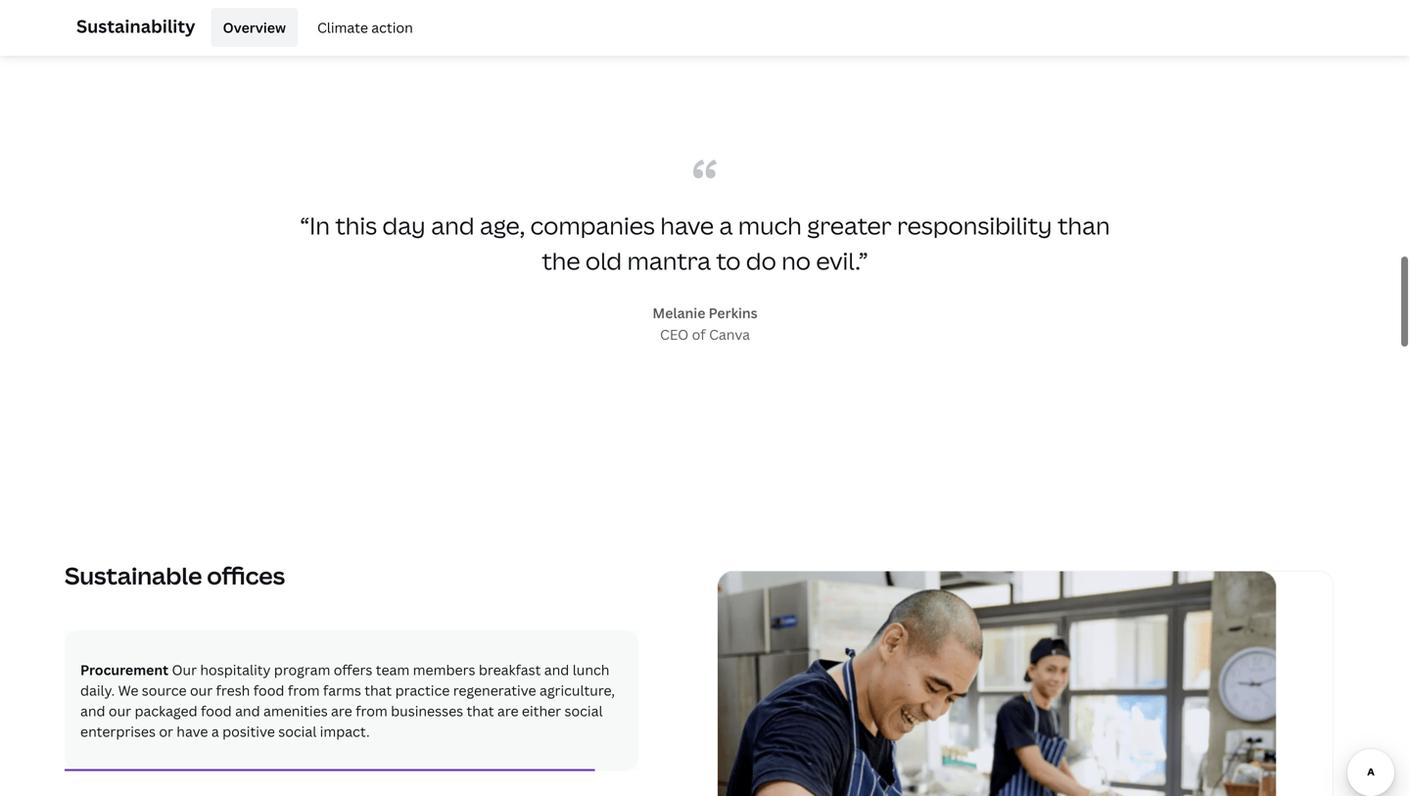 Task type: locate. For each thing, give the bounding box(es) containing it.
the
[[542, 245, 580, 277]]

0 vertical spatial from
[[288, 681, 320, 700]]

our
[[190, 681, 213, 700], [109, 702, 131, 720]]

from
[[288, 681, 320, 700], [356, 702, 388, 720]]

we
[[118, 681, 138, 700]]

1 vertical spatial food
[[201, 702, 232, 720]]

1 vertical spatial a
[[211, 722, 219, 741]]

1 vertical spatial from
[[356, 702, 388, 720]]

menu bar
[[203, 8, 425, 47]]

1 horizontal spatial a
[[719, 209, 733, 241]]

1 horizontal spatial social
[[564, 702, 603, 720]]

0 horizontal spatial from
[[288, 681, 320, 700]]

practice
[[395, 681, 450, 700]]

1 horizontal spatial that
[[467, 702, 494, 720]]

"in
[[300, 209, 330, 241]]

social down agriculture,
[[564, 702, 603, 720]]

0 horizontal spatial have
[[177, 722, 208, 741]]

have up mantra
[[660, 209, 714, 241]]

0 horizontal spatial social
[[278, 722, 317, 741]]

1 vertical spatial have
[[177, 722, 208, 741]]

hospitality
[[200, 661, 271, 679]]

our up enterprises
[[109, 702, 131, 720]]

that
[[364, 681, 392, 700], [467, 702, 494, 720]]

food down fresh
[[201, 702, 232, 720]]

program
[[274, 661, 330, 679]]

businesses
[[391, 702, 463, 720]]

0 vertical spatial that
[[364, 681, 392, 700]]

are down farms
[[331, 702, 352, 720]]

1 horizontal spatial are
[[497, 702, 519, 720]]

a up to
[[719, 209, 733, 241]]

2 are from the left
[[497, 702, 519, 720]]

food
[[253, 681, 284, 700], [201, 702, 232, 720]]

0 horizontal spatial our
[[109, 702, 131, 720]]

and
[[431, 209, 475, 241], [544, 661, 569, 679], [80, 702, 105, 720], [235, 702, 260, 720]]

melanie
[[653, 303, 705, 322]]

our down our
[[190, 681, 213, 700]]

0 horizontal spatial are
[[331, 702, 352, 720]]

from down program
[[288, 681, 320, 700]]

1 horizontal spatial from
[[356, 702, 388, 720]]

0 horizontal spatial a
[[211, 722, 219, 741]]

to
[[716, 245, 741, 277]]

offers
[[334, 661, 373, 679]]

a inside our hospitality program offers team members breakfast and lunch daily. we source our fresh food from farms that practice regenerative agriculture, and our packaged food and amenities are from businesses that are either social enterprises or have a positive social impact.
[[211, 722, 219, 741]]

are
[[331, 702, 352, 720], [497, 702, 519, 720]]

day
[[382, 209, 426, 241]]

1 horizontal spatial have
[[660, 209, 714, 241]]

a left positive
[[211, 722, 219, 741]]

1 horizontal spatial food
[[253, 681, 284, 700]]

1 vertical spatial social
[[278, 722, 317, 741]]

sustainable offices
[[65, 560, 285, 591]]

and up agriculture,
[[544, 661, 569, 679]]

0 vertical spatial a
[[719, 209, 733, 241]]

that down team
[[364, 681, 392, 700]]

responsibility
[[897, 209, 1052, 241]]

1 vertical spatial our
[[109, 702, 131, 720]]

canva
[[709, 325, 750, 344]]

1 horizontal spatial our
[[190, 681, 213, 700]]

climate action
[[317, 18, 413, 37]]

no
[[782, 245, 811, 277]]

and down daily.
[[80, 702, 105, 720]]

and right the day
[[431, 209, 475, 241]]

a
[[719, 209, 733, 241], [211, 722, 219, 741]]

are down regenerative
[[497, 702, 519, 720]]

companies
[[530, 209, 655, 241]]

impact.
[[320, 722, 370, 741]]

food up the "amenities"
[[253, 681, 284, 700]]

enterprises
[[80, 722, 156, 741]]

climate action link
[[306, 8, 425, 47]]

0 vertical spatial have
[[660, 209, 714, 241]]

have
[[660, 209, 714, 241], [177, 722, 208, 741]]

from up impact.
[[356, 702, 388, 720]]

evil."
[[816, 245, 868, 277]]

1 vertical spatial that
[[467, 702, 494, 720]]

1 are from the left
[[331, 702, 352, 720]]

that down regenerative
[[467, 702, 494, 720]]

social
[[564, 702, 603, 720], [278, 722, 317, 741]]

have right or
[[177, 722, 208, 741]]

0 horizontal spatial that
[[364, 681, 392, 700]]

agriculture,
[[540, 681, 615, 700]]

0 vertical spatial social
[[564, 702, 603, 720]]

social down the "amenities"
[[278, 722, 317, 741]]

procurement
[[80, 661, 169, 679]]

much
[[738, 209, 802, 241]]

regenerative
[[453, 681, 536, 700]]

overview
[[223, 18, 286, 37]]



Task type: describe. For each thing, give the bounding box(es) containing it.
offices
[[207, 560, 285, 591]]

action
[[371, 18, 413, 37]]

packaged
[[135, 702, 197, 720]]

overview link
[[211, 8, 298, 47]]

melanie perkins ceo of canva
[[653, 303, 758, 344]]

our
[[172, 661, 197, 679]]

source
[[142, 681, 187, 700]]

do
[[746, 245, 776, 277]]

amenities
[[263, 702, 328, 720]]

either
[[522, 702, 561, 720]]

our hospitality program offers team members breakfast and lunch daily. we source our fresh food from farms that practice regenerative agriculture, and our packaged food and amenities are from businesses that are either social enterprises or have a positive social impact.
[[80, 661, 615, 741]]

age,
[[480, 209, 525, 241]]

members
[[413, 661, 475, 679]]

daily.
[[80, 681, 115, 700]]

"in this day and age, companies have a much greater responsibility than the old mantra to do no evil."
[[300, 209, 1110, 277]]

positive
[[222, 722, 275, 741]]

0 vertical spatial food
[[253, 681, 284, 700]]

0 horizontal spatial food
[[201, 702, 232, 720]]

have inside ""in this day and age, companies have a much greater responsibility than the old mantra to do no evil.""
[[660, 209, 714, 241]]

sustainability
[[76, 14, 195, 38]]

of
[[692, 325, 706, 344]]

than
[[1058, 209, 1110, 241]]

and up positive
[[235, 702, 260, 720]]

team
[[376, 661, 410, 679]]

a inside ""in this day and age, companies have a much greater responsibility than the old mantra to do no evil.""
[[719, 209, 733, 241]]

0 vertical spatial our
[[190, 681, 213, 700]]

old
[[585, 245, 622, 277]]

breakfast
[[479, 661, 541, 679]]

fresh
[[216, 681, 250, 700]]

climate
[[317, 18, 368, 37]]

farms
[[323, 681, 361, 700]]

perkins
[[709, 303, 758, 322]]

this
[[335, 209, 377, 241]]

ceo
[[660, 325, 689, 344]]

menu bar containing overview
[[203, 8, 425, 47]]

mantra
[[627, 245, 711, 277]]

quotation mark image
[[693, 159, 717, 179]]

and inside ""in this day and age, companies have a much greater responsibility than the old mantra to do no evil.""
[[431, 209, 475, 241]]

or
[[159, 722, 173, 741]]

greater
[[807, 209, 892, 241]]

have inside our hospitality program offers team members breakfast and lunch daily. we source our fresh food from farms that practice regenerative agriculture, and our packaged food and amenities are from businesses that are either social enterprises or have a positive social impact.
[[177, 722, 208, 741]]

lunch
[[573, 661, 610, 679]]

sustainable
[[65, 560, 202, 591]]



Task type: vqa. For each thing, say whether or not it's contained in the screenshot.
"apply"
no



